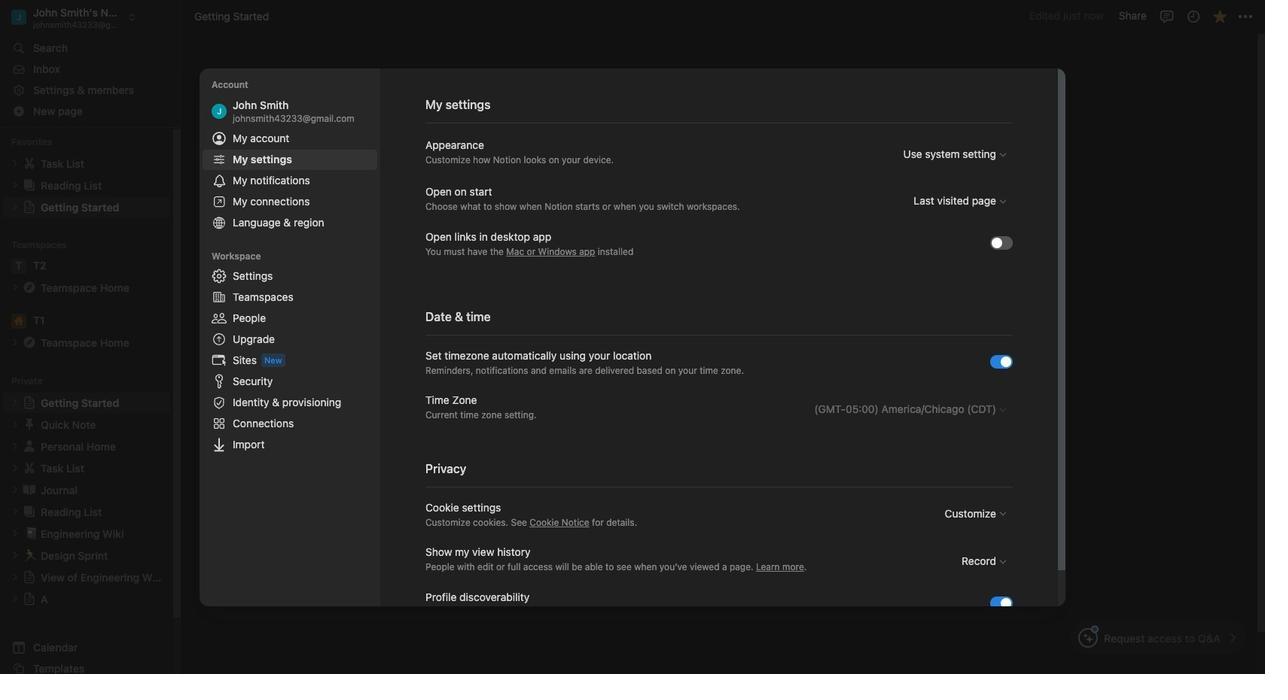 Task type: locate. For each thing, give the bounding box(es) containing it.
👋 image
[[454, 163, 469, 183]]

comments image
[[1159, 9, 1175, 24]]

t image
[[11, 259, 26, 274]]



Task type: describe. For each thing, give the bounding box(es) containing it.
updates image
[[1186, 9, 1201, 24]]

👉 image
[[454, 471, 469, 490]]

favorited image
[[1212, 9, 1227, 24]]



Task type: vqa. For each thing, say whether or not it's contained in the screenshot.
Favorite image
no



